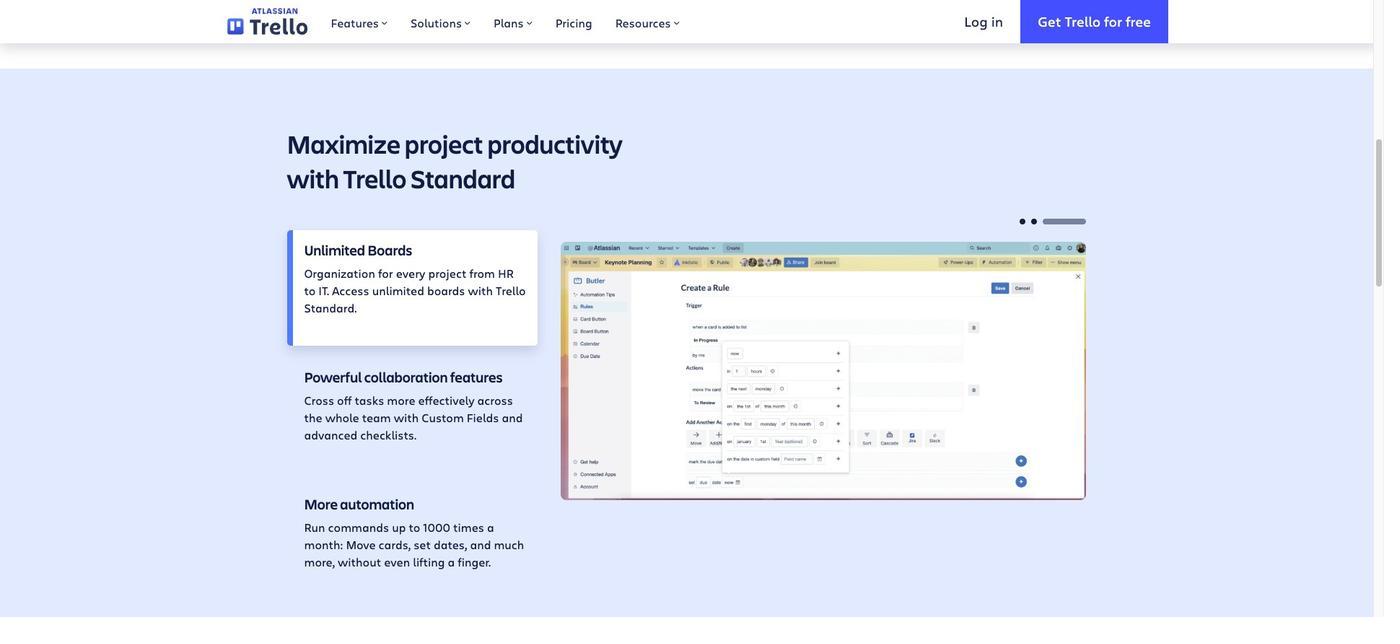 Task type: describe. For each thing, give the bounding box(es) containing it.
effectively
[[418, 393, 475, 408]]

month:
[[304, 537, 343, 552]]

log in
[[964, 12, 1003, 30]]

get trello for free link
[[1021, 0, 1168, 43]]

finger.
[[458, 554, 491, 570]]

it.
[[319, 283, 329, 298]]

unlimited
[[304, 240, 365, 260]]

times
[[453, 520, 484, 535]]

run
[[304, 520, 325, 535]]

features button
[[319, 0, 399, 43]]

features
[[450, 368, 503, 387]]

more
[[304, 495, 338, 514]]

powerful collaboration features cross off tasks more effectively across the whole team with custom fields and advanced checklists.
[[304, 368, 523, 443]]

access
[[332, 283, 369, 298]]

automation
[[340, 495, 414, 514]]

and inside more automation run commands up to 1000 times a month: move cards, set dates, and much more, without even lifting a finger.
[[470, 537, 491, 552]]

trello inside unlimited boards organization for every project from hr to it. access unlimited boards with trello standard.
[[496, 283, 526, 298]]

to inside more automation run commands up to 1000 times a month: move cards, set dates, and much more, without even lifting a finger.
[[409, 520, 420, 535]]

for inside unlimited boards organization for every project from hr to it. access unlimited boards with trello standard.
[[378, 266, 393, 281]]

0 horizontal spatial a
[[448, 554, 455, 570]]

boards
[[427, 283, 465, 298]]

pricing link
[[544, 0, 604, 43]]

boards
[[368, 240, 412, 260]]

even
[[384, 554, 410, 570]]

lifting
[[413, 554, 445, 570]]

maximize
[[287, 126, 400, 161]]

hr
[[498, 266, 514, 281]]

move
[[346, 537, 376, 552]]

0 vertical spatial for
[[1104, 12, 1122, 30]]

more
[[387, 393, 415, 408]]

unlimited boards organization for every project from hr to it. access unlimited boards with trello standard.
[[304, 240, 526, 316]]

set
[[414, 537, 431, 552]]

get trello for free
[[1038, 12, 1151, 30]]

in
[[991, 12, 1003, 30]]

with inside the maximize project productivity with trello standard
[[287, 161, 339, 196]]

1 horizontal spatial a
[[487, 520, 494, 535]]

across
[[477, 393, 513, 408]]

free
[[1126, 12, 1151, 30]]

whole
[[325, 410, 359, 425]]

every
[[396, 266, 425, 281]]

resources
[[615, 15, 671, 30]]

team
[[362, 410, 391, 425]]

0 vertical spatial trello
[[1065, 12, 1101, 30]]



Task type: locate. For each thing, give the bounding box(es) containing it.
for
[[1104, 12, 1122, 30], [378, 266, 393, 281]]

plans button
[[482, 0, 544, 43]]

1 horizontal spatial with
[[394, 410, 419, 425]]

1 horizontal spatial for
[[1104, 12, 1122, 30]]

1 horizontal spatial to
[[409, 520, 420, 535]]

with
[[287, 161, 339, 196], [468, 283, 493, 298], [394, 410, 419, 425]]

0 horizontal spatial with
[[287, 161, 339, 196]]

and down 'across'
[[502, 410, 523, 425]]

1 horizontal spatial trello
[[496, 283, 526, 298]]

0 vertical spatial with
[[287, 161, 339, 196]]

tasks
[[355, 393, 384, 408]]

much
[[494, 537, 524, 552]]

2 vertical spatial with
[[394, 410, 419, 425]]

features
[[331, 15, 379, 30]]

advanced
[[304, 427, 357, 443]]

standard
[[411, 161, 515, 196]]

0 vertical spatial to
[[304, 283, 316, 298]]

up
[[392, 520, 406, 535]]

and up the finger.
[[470, 537, 491, 552]]

more,
[[304, 554, 335, 570]]

and inside powerful collaboration features cross off tasks more effectively across the whole team with custom fields and advanced checklists.
[[502, 410, 523, 425]]

fields
[[467, 410, 499, 425]]

2 vertical spatial trello
[[496, 283, 526, 298]]

1 vertical spatial to
[[409, 520, 420, 535]]

0 horizontal spatial to
[[304, 283, 316, 298]]

with inside unlimited boards organization for every project from hr to it. access unlimited boards with trello standard.
[[468, 283, 493, 298]]

and
[[502, 410, 523, 425], [470, 537, 491, 552]]

1 vertical spatial and
[[470, 537, 491, 552]]

1 vertical spatial a
[[448, 554, 455, 570]]

unlimited
[[372, 283, 424, 298]]

off
[[337, 393, 352, 408]]

without
[[338, 554, 381, 570]]

from
[[469, 266, 495, 281]]

solutions button
[[399, 0, 482, 43]]

trello
[[1065, 12, 1101, 30], [343, 161, 406, 196], [496, 283, 526, 298]]

trello inside the maximize project productivity with trello standard
[[343, 161, 406, 196]]

standard.
[[304, 300, 357, 316]]

log in link
[[947, 0, 1021, 43]]

atlassian trello image
[[227, 8, 308, 35]]

resources button
[[604, 0, 691, 43]]

collaboration
[[364, 368, 448, 387]]

with inside powerful collaboration features cross off tasks more effectively across the whole team with custom fields and advanced checklists.
[[394, 410, 419, 425]]

plans
[[494, 15, 524, 30]]

0 horizontal spatial for
[[378, 266, 393, 281]]

cross
[[304, 393, 334, 408]]

a right times
[[487, 520, 494, 535]]

0 vertical spatial and
[[502, 410, 523, 425]]

checklists.
[[360, 427, 417, 443]]

0 vertical spatial a
[[487, 520, 494, 535]]

for left free
[[1104, 12, 1122, 30]]

1000
[[423, 520, 450, 535]]

custom
[[422, 410, 464, 425]]

project
[[405, 126, 483, 161], [428, 266, 467, 281]]

pricing
[[555, 15, 592, 30]]

to inside unlimited boards organization for every project from hr to it. access unlimited boards with trello standard.
[[304, 283, 316, 298]]

2 horizontal spatial with
[[468, 283, 493, 298]]

1 vertical spatial with
[[468, 283, 493, 298]]

maximize project productivity with trello standard
[[287, 126, 623, 196]]

0 horizontal spatial and
[[470, 537, 491, 552]]

a
[[487, 520, 494, 535], [448, 554, 455, 570]]

0 horizontal spatial trello
[[343, 161, 406, 196]]

more automation run commands up to 1000 times a month: move cards, set dates, and much more, without even lifting a finger.
[[304, 495, 524, 570]]

to right up
[[409, 520, 420, 535]]

to left it.
[[304, 283, 316, 298]]

project inside unlimited boards organization for every project from hr to it. access unlimited boards with trello standard.
[[428, 266, 467, 281]]

dates,
[[434, 537, 467, 552]]

0 vertical spatial project
[[405, 126, 483, 161]]

1 vertical spatial trello
[[343, 161, 406, 196]]

for up unlimited
[[378, 266, 393, 281]]

log
[[964, 12, 988, 30]]

solutions
[[411, 15, 462, 30]]

1 vertical spatial project
[[428, 266, 467, 281]]

the
[[304, 410, 322, 425]]

get
[[1038, 12, 1061, 30]]

powerful
[[304, 368, 362, 387]]

productivity
[[487, 126, 623, 161]]

2 horizontal spatial trello
[[1065, 12, 1101, 30]]

1 vertical spatial for
[[378, 266, 393, 281]]

to
[[304, 283, 316, 298], [409, 520, 420, 535]]

cards,
[[379, 537, 411, 552]]

project inside the maximize project productivity with trello standard
[[405, 126, 483, 161]]

a down dates,
[[448, 554, 455, 570]]

commands
[[328, 520, 389, 535]]

organization
[[304, 266, 375, 281]]

1 horizontal spatial and
[[502, 410, 523, 425]]



Task type: vqa. For each thing, say whether or not it's contained in the screenshot.
the "Try"
no



